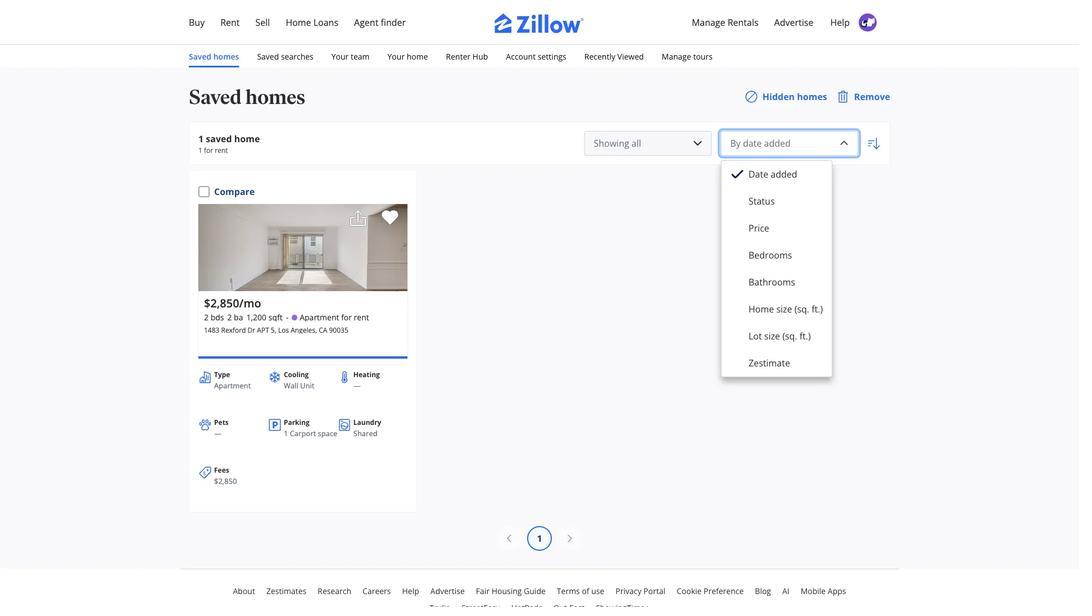 Task type: describe. For each thing, give the bounding box(es) containing it.
use
[[592, 586, 605, 597]]

help inside 'main' 'navigation'
[[831, 16, 850, 28]]

sell
[[256, 16, 270, 28]]

0 vertical spatial help link
[[823, 9, 858, 35]]

heating
[[354, 370, 380, 379]]

sort descending image
[[868, 137, 881, 150]]

unsave this home button
[[373, 204, 404, 235]]

By date added text field
[[731, 134, 831, 152]]

agent
[[354, 16, 379, 28]]

0 horizontal spatial help link
[[402, 585, 419, 598]]

Compare checkbox
[[199, 186, 210, 197]]

manage tours
[[662, 51, 713, 62]]

2 2 from the left
[[227, 312, 232, 323]]

remove
[[855, 91, 891, 103]]

home size (sq. ft.)
[[749, 303, 824, 315]]

parking 1 carport space
[[284, 418, 338, 439]]

parking
[[284, 418, 310, 427]]

home loans link
[[278, 9, 346, 35]]

blog link
[[756, 585, 772, 598]]

recently viewed
[[585, 51, 644, 62]]

buy link
[[181, 9, 213, 35]]

manage tours link
[[662, 49, 713, 63]]

fair housing guide
[[476, 586, 546, 597]]

unsave this home image
[[381, 209, 400, 228]]

1483 rexford dr apt 5, los angeles, ca 90035 link
[[204, 325, 402, 335]]

manage rentals
[[692, 16, 759, 28]]

date added option
[[722, 161, 833, 188]]

1 inside parking 1 carport space
[[284, 429, 288, 439]]

saved searches link
[[257, 49, 314, 63]]

90035
[[329, 325, 349, 335]]

angeles,
[[291, 325, 317, 335]]

ai
[[783, 586, 790, 597]]

home loans
[[286, 16, 339, 28]]

type apartment
[[214, 370, 251, 391]]

recently
[[585, 51, 616, 62]]

preference
[[704, 586, 744, 597]]

your home
[[388, 51, 428, 62]]

1 saved homes from the top
[[189, 51, 239, 62]]

fees image
[[199, 466, 212, 480]]

for inside the 1 saved home 1 for rent
[[204, 145, 213, 155]]

research
[[318, 586, 352, 597]]

searches
[[281, 51, 314, 62]]

manage for manage tours
[[662, 51, 692, 62]]

pets image
[[199, 418, 212, 432]]

main navigation
[[0, 0, 1080, 186]]

pets —
[[214, 418, 229, 439]]

bedrooms
[[749, 249, 793, 261]]

account
[[506, 51, 536, 62]]

ft.) for home size (sq. ft.)
[[812, 303, 824, 315]]

1 horizontal spatial apartment
[[300, 312, 339, 323]]

lot
[[749, 330, 762, 342]]

apps
[[828, 586, 847, 597]]

home inside the 1 saved home 1 for rent
[[234, 133, 260, 145]]

careers link
[[363, 585, 391, 598]]

laundry
[[354, 418, 382, 427]]

about
[[233, 586, 255, 597]]

ba
[[234, 312, 243, 323]]

bds
[[211, 312, 224, 323]]

rentals
[[728, 16, 759, 28]]

carport
[[290, 429, 316, 439]]

size for lot
[[765, 330, 781, 342]]

lot size (sq. ft.)
[[749, 330, 811, 342]]

saved down home image
[[189, 85, 242, 109]]

apt
[[257, 325, 269, 335]]

renter hub
[[446, 51, 488, 62]]

recently viewed link
[[585, 49, 644, 63]]

hidden homes link
[[745, 90, 828, 103]]

bathrooms
[[749, 276, 796, 288]]

blog
[[756, 586, 772, 597]]

$2,850
[[214, 476, 237, 487]]

manage for manage rentals
[[692, 16, 726, 28]]

1 2 from the left
[[204, 312, 209, 323]]

(sq. for home size (sq. ft.)
[[795, 303, 810, 315]]

zestimates link
[[267, 585, 307, 598]]

privacy
[[616, 586, 642, 597]]

fees
[[214, 466, 229, 475]]

chevron right image
[[332, 113, 346, 126]]

saved for saved homes link at the left
[[189, 51, 212, 62]]

renter
[[446, 51, 471, 62]]

5,
[[271, 325, 277, 335]]

rent
[[221, 16, 240, 28]]

cookie preference link
[[677, 585, 744, 598]]

advertise inside 'main' 'navigation'
[[775, 16, 814, 28]]

account settings link
[[506, 49, 567, 63]]

research link
[[318, 585, 352, 598]]

1 vertical spatial help
[[402, 586, 419, 597]]

saved homes link
[[189, 49, 239, 63]]

mobile
[[801, 586, 826, 597]]

fees $2,850
[[214, 466, 237, 487]]

hidden
[[763, 91, 795, 103]]

date added
[[749, 168, 798, 180]]

1 horizontal spatial for
[[341, 312, 352, 323]]

agent finder link
[[346, 9, 414, 35]]

home inside your home "link"
[[407, 51, 428, 62]]

your home link
[[388, 49, 428, 63]]

los
[[278, 325, 289, 335]]

hub
[[473, 51, 488, 62]]

status
[[749, 195, 775, 207]]

added
[[771, 168, 798, 180]]

your profile default icon image
[[859, 13, 877, 31]]

laundry shared
[[354, 418, 382, 439]]

mobile apps
[[801, 586, 847, 597]]

type image
[[199, 371, 212, 384]]

zestimates
[[267, 586, 307, 597]]



Task type: locate. For each thing, give the bounding box(es) containing it.
1 left saved
[[199, 133, 204, 145]]

1 horizontal spatial your
[[388, 51, 405, 62]]

laundry image
[[338, 418, 351, 432]]

for up 90035
[[341, 312, 352, 323]]

home
[[407, 51, 428, 62], [234, 133, 260, 145]]

0 vertical spatial manage
[[692, 16, 726, 28]]

cookie preference
[[677, 586, 744, 597]]

1 up guide
[[537, 533, 543, 545]]

0 vertical spatial advertise link
[[767, 9, 822, 35]]

— down pets
[[214, 429, 222, 439]]

1 horizontal spatial home
[[749, 303, 775, 315]]

1 your from the left
[[332, 51, 349, 62]]

heating —
[[354, 370, 380, 391]]

0 vertical spatial for
[[204, 145, 213, 155]]

rexford
[[221, 325, 246, 335]]

0 horizontal spatial for
[[204, 145, 213, 155]]

0 vertical spatial (sq.
[[795, 303, 810, 315]]

1 vertical spatial apartment
[[214, 381, 251, 391]]

1 vertical spatial home
[[234, 133, 260, 145]]

help right careers link
[[402, 586, 419, 597]]

1 horizontal spatial ft.)
[[812, 303, 824, 315]]

1 horizontal spatial 2
[[227, 312, 232, 323]]

buy
[[189, 16, 205, 28]]

help link right careers link
[[402, 585, 419, 598]]

saved homes down rent 'link'
[[189, 51, 239, 62]]

size for home
[[777, 303, 793, 315]]

homes down saved searches "link"
[[246, 85, 305, 109]]

0 vertical spatial saved homes
[[189, 51, 239, 62]]

1 vertical spatial (sq.
[[783, 330, 798, 342]]

0 horizontal spatial your
[[332, 51, 349, 62]]

terms
[[557, 586, 580, 597]]

sell link
[[248, 9, 278, 35]]

0 horizontal spatial ft.)
[[800, 330, 811, 342]]

your for your home
[[388, 51, 405, 62]]

1 horizontal spatial help
[[831, 16, 850, 28]]

saved left searches
[[257, 51, 279, 62]]

for down saved
[[204, 145, 213, 155]]

saved homes down home image
[[189, 85, 305, 109]]

home for home loans
[[286, 16, 311, 28]]

advertise
[[775, 16, 814, 28], [431, 586, 465, 597]]

ft.)
[[812, 303, 824, 315], [800, 330, 811, 342]]

apartment down type
[[214, 381, 251, 391]]

home
[[286, 16, 311, 28], [749, 303, 775, 315]]

— for pets —
[[214, 429, 222, 439]]

your inside "link"
[[388, 51, 405, 62]]

renter hub link
[[446, 49, 488, 63]]

1 up compare checkbox
[[199, 145, 202, 155]]

manage left tours
[[662, 51, 692, 62]]

cooling wall unit
[[284, 370, 315, 391]]

privacy portal
[[616, 586, 666, 597]]

home up lot
[[749, 303, 775, 315]]

apartment up ca
[[300, 312, 339, 323]]

1 inside button
[[537, 533, 543, 545]]

saved inside "link"
[[257, 51, 279, 62]]

2 left ba
[[227, 312, 232, 323]]

pets
[[214, 418, 229, 427]]

(sq. down home size (sq. ft.)
[[783, 330, 798, 342]]

1 horizontal spatial —
[[354, 381, 361, 391]]

home image
[[193, 59, 218, 84]]

privacy portal link
[[616, 585, 666, 598]]

(sq. up lot size (sq. ft.)
[[795, 303, 810, 315]]

of
[[582, 586, 590, 597]]

finder
[[381, 16, 406, 28]]

homes right hidden on the top
[[798, 91, 828, 103]]

shared
[[354, 429, 378, 439]]

your down finder at the left of page
[[388, 51, 405, 62]]

1 horizontal spatial advertise link
[[767, 9, 822, 35]]

1483 rexford dr apt 5, los angeles, ca 90035 image
[[199, 178, 408, 318]]

home inside list box
[[749, 303, 775, 315]]

0 vertical spatial —
[[354, 381, 361, 391]]

remove button
[[837, 90, 891, 103]]

advertise link right rentals
[[767, 9, 822, 35]]

saved for saved searches "link"
[[257, 51, 279, 62]]

0 horizontal spatial manage
[[662, 51, 692, 62]]

dr
[[248, 325, 255, 335]]

2 horizontal spatial homes
[[798, 91, 828, 103]]

-
[[286, 312, 289, 323]]

terms of use
[[557, 586, 605, 597]]

—
[[354, 381, 361, 391], [214, 429, 222, 439]]

list box
[[722, 160, 833, 377]]

size right lot
[[765, 330, 781, 342]]

housing
[[492, 586, 522, 597]]

(sq.
[[795, 303, 810, 315], [783, 330, 798, 342]]

home left loans
[[286, 16, 311, 28]]

— inside heating —
[[354, 381, 361, 391]]

zestimate
[[749, 357, 791, 369]]

1 horizontal spatial help link
[[823, 9, 858, 35]]

1 vertical spatial for
[[341, 312, 352, 323]]

1 vertical spatial advertise
[[431, 586, 465, 597]]

1,200
[[247, 312, 267, 323]]

homes down rent 'link'
[[214, 51, 239, 62]]

size
[[777, 303, 793, 315], [765, 330, 781, 342]]

1 vertical spatial ft.)
[[800, 330, 811, 342]]

portal
[[644, 586, 666, 597]]

size up lot size (sq. ft.)
[[777, 303, 793, 315]]

1 horizontal spatial manage
[[692, 16, 726, 28]]

fair
[[476, 586, 490, 597]]

1 vertical spatial manage
[[662, 51, 692, 62]]

0 horizontal spatial homes
[[214, 51, 239, 62]]

2 bds 2 ba 1,200 sqft
[[204, 312, 283, 323]]

about link
[[233, 585, 255, 598]]

your for your team
[[332, 51, 349, 62]]

0 horizontal spatial —
[[214, 429, 222, 439]]

1 vertical spatial size
[[765, 330, 781, 342]]

saved
[[206, 133, 232, 145]]

parking image
[[268, 418, 282, 432]]

1 horizontal spatial home
[[407, 51, 428, 62]]

saved
[[189, 51, 212, 62], [257, 51, 279, 62], [189, 85, 242, 109]]

your
[[332, 51, 349, 62], [388, 51, 405, 62]]

rent link
[[213, 9, 248, 35]]

2 saved homes from the top
[[189, 85, 305, 109]]

careers
[[363, 586, 391, 597]]

advertise left fair
[[431, 586, 465, 597]]

advertise right rentals
[[775, 16, 814, 28]]

space
[[318, 429, 338, 439]]

manage rentals link
[[684, 9, 767, 35]]

hidden homes
[[763, 91, 828, 103]]

home inside home loans link
[[286, 16, 311, 28]]

1
[[199, 133, 204, 145], [199, 145, 202, 155], [284, 429, 288, 439], [537, 533, 543, 545]]

apartment
[[300, 312, 339, 323], [214, 381, 251, 391]]

viewed
[[618, 51, 644, 62]]

1 vertical spatial help link
[[402, 585, 419, 598]]

homes
[[214, 51, 239, 62], [246, 85, 305, 109], [798, 91, 828, 103]]

0 horizontal spatial apartment
[[214, 381, 251, 391]]

home for home size (sq. ft.)
[[749, 303, 775, 315]]

1 horizontal spatial advertise
[[775, 16, 814, 28]]

(sq. for lot size (sq. ft.)
[[783, 330, 798, 342]]

price
[[749, 222, 770, 234]]

share this home image
[[349, 209, 367, 227]]

loans
[[314, 16, 339, 28]]

home right saved
[[234, 133, 260, 145]]

fair housing guide link
[[476, 585, 546, 598]]

saved searches
[[257, 51, 314, 62]]

cookie
[[677, 586, 702, 597]]

terms of use link
[[557, 585, 605, 598]]

1 vertical spatial rent
[[354, 312, 369, 323]]

0 horizontal spatial home
[[286, 16, 311, 28]]

0 horizontal spatial 2
[[204, 312, 209, 323]]

list box containing date added
[[722, 160, 833, 377]]

0 vertical spatial home
[[286, 16, 311, 28]]

0 vertical spatial rent
[[215, 145, 228, 155]]

1 horizontal spatial homes
[[246, 85, 305, 109]]

2 left bds
[[204, 312, 209, 323]]

1 horizontal spatial rent
[[354, 312, 369, 323]]

1 right the parking image
[[284, 429, 288, 439]]

compare
[[214, 186, 255, 198]]

1 vertical spatial saved homes
[[189, 85, 305, 109]]

your left team
[[332, 51, 349, 62]]

manage inside manage rentals link
[[692, 16, 726, 28]]

team
[[351, 51, 370, 62]]

home left renter
[[407, 51, 428, 62]]

0 vertical spatial ft.)
[[812, 303, 824, 315]]

help
[[831, 16, 850, 28], [402, 586, 419, 597]]

agent finder
[[354, 16, 406, 28]]

cooling image
[[268, 371, 282, 384]]

apartment for rent
[[300, 312, 369, 323]]

0 horizontal spatial help
[[402, 586, 419, 597]]

manage left rentals
[[692, 16, 726, 28]]

help left your profile default icon
[[831, 16, 850, 28]]

0 vertical spatial advertise
[[775, 16, 814, 28]]

1483 rexford dr apt 5, los angeles, ca 90035
[[204, 325, 349, 335]]

— down the heating
[[354, 381, 361, 391]]

sqft
[[269, 312, 283, 323]]

1 vertical spatial home
[[749, 303, 775, 315]]

0 horizontal spatial home
[[234, 133, 260, 145]]

ft.) for lot size (sq. ft.)
[[800, 330, 811, 342]]

0 vertical spatial apartment
[[300, 312, 339, 323]]

$2,850/mo
[[204, 295, 261, 311]]

2 your from the left
[[388, 51, 405, 62]]

0 horizontal spatial rent
[[215, 145, 228, 155]]

1 vertical spatial —
[[214, 429, 222, 439]]

cooling
[[284, 370, 309, 379]]

heating image
[[338, 371, 351, 384]]

0 horizontal spatial advertise
[[431, 586, 465, 597]]

2
[[204, 312, 209, 323], [227, 312, 232, 323]]

for rent image
[[292, 315, 298, 322]]

advertise link left fair
[[431, 585, 465, 598]]

1 vertical spatial advertise link
[[431, 585, 465, 598]]

— inside pets —
[[214, 429, 222, 439]]

0 vertical spatial size
[[777, 303, 793, 315]]

0 horizontal spatial advertise link
[[431, 585, 465, 598]]

0 vertical spatial home
[[407, 51, 428, 62]]

settings
[[538, 51, 567, 62]]

rent
[[215, 145, 228, 155], [354, 312, 369, 323]]

help link left your profile default icon
[[823, 9, 858, 35]]

guide
[[524, 586, 546, 597]]

saved down buy link
[[189, 51, 212, 62]]

— for heating —
[[354, 381, 361, 391]]

zillow logo image
[[495, 13, 585, 33]]

0 vertical spatial help
[[831, 16, 850, 28]]

1483
[[204, 325, 220, 335]]

rent inside the 1 saved home 1 for rent
[[215, 145, 228, 155]]

manage inside manage tours link
[[662, 51, 692, 62]]



Task type: vqa. For each thing, say whether or not it's contained in the screenshot.
the 16300 Circle View Dr, Frenchtown, MT 59834 IMAGE
no



